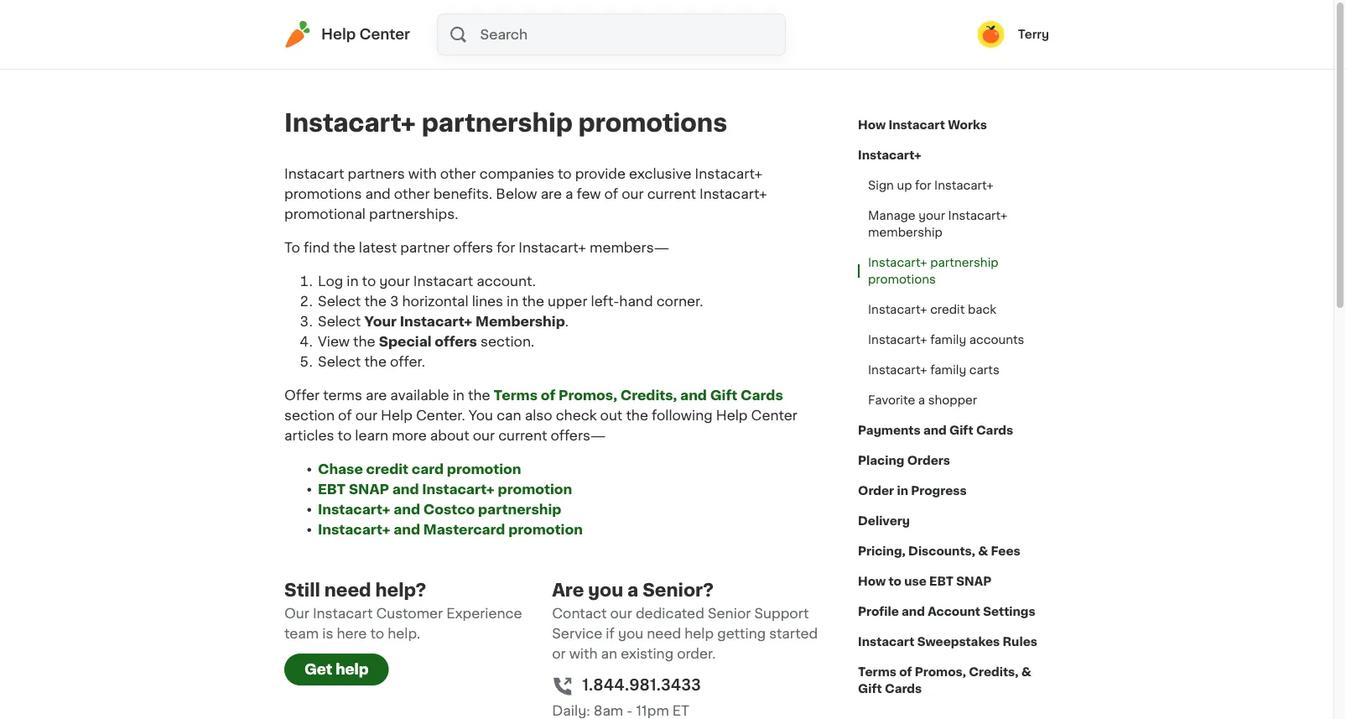 Task type: vqa. For each thing, say whether or not it's contained in the screenshot.
credit to the left
yes



Task type: locate. For each thing, give the bounding box(es) containing it.
in up center.
[[453, 389, 465, 402]]

family up the "instacart+ family carts"
[[931, 334, 967, 346]]

0 horizontal spatial snap
[[349, 482, 389, 496]]

1 horizontal spatial promos,
[[915, 666, 967, 678]]

&
[[979, 545, 989, 557], [1022, 666, 1032, 678]]

1 horizontal spatial gift
[[858, 683, 882, 695]]

promos, inside offer terms are available in the terms of promos, credits, and gift cards section of our help center. you can also check out the following help center articles to learn more about our current offers—
[[559, 389, 618, 402]]

profile and account settings link
[[858, 597, 1036, 627]]

0 horizontal spatial need
[[325, 581, 371, 599]]

to inside log in to your instacart account. select the 3 horizontal lines in the upper left-hand corner. select your instacart+ membership . view the special offers section. select the offer.
[[362, 274, 376, 288]]

snap up account
[[957, 576, 992, 587]]

you
[[469, 409, 493, 422]]

costco
[[424, 503, 475, 516]]

offers up account.
[[453, 241, 493, 254]]

terms
[[494, 389, 538, 402], [858, 666, 897, 678]]

ebt right the use
[[930, 576, 954, 587]]

1 vertical spatial terms
[[858, 666, 897, 678]]

of
[[605, 187, 619, 201], [541, 389, 556, 402], [338, 409, 352, 422], [900, 666, 913, 678]]

instacart inside "instacart sweepstakes rules" link
[[858, 636, 915, 648]]

to inside still need help? our instacart customer experience team is here to help.
[[370, 627, 384, 640]]

dedicated
[[636, 607, 705, 620]]

& inside terms of promos, credits, & gift cards
[[1022, 666, 1032, 678]]

get help
[[305, 662, 369, 677]]

0 horizontal spatial instacart+ partnership promotions
[[284, 111, 728, 135]]

help
[[321, 27, 356, 42], [381, 409, 413, 422], [716, 409, 748, 422]]

2 how from the top
[[858, 576, 886, 587]]

you up contact
[[588, 581, 624, 599]]

et
[[673, 704, 690, 717]]

with down service
[[569, 647, 598, 660]]

order.
[[677, 647, 716, 660]]

a inside instacart partners with other companies to provide exclusive instacart+ promotions and other benefits. below are a few of our current instacart+ promotional partnerships.
[[566, 187, 574, 201]]

partnership down the manage your instacart+ membership 'link'
[[931, 257, 999, 269]]

1 vertical spatial your
[[380, 274, 410, 288]]

to inside 'link'
[[889, 576, 902, 587]]

our inside 'are you a senior? contact our dedicated senior support service if you need help getting started or with an existing order.'
[[610, 607, 633, 620]]

terms down profile on the right of the page
[[858, 666, 897, 678]]

and inside instacart partners with other companies to provide exclusive instacart+ promotions and other benefits. below are a few of our current instacart+ promotional partnerships.
[[365, 187, 391, 201]]

2 family from the top
[[931, 364, 967, 376]]

promos, up check at the left of the page
[[559, 389, 618, 402]]

ebt down 'chase'
[[318, 482, 346, 496]]

0 horizontal spatial for
[[497, 241, 515, 254]]

instacart up promotional
[[284, 167, 344, 180]]

1 vertical spatial credits,
[[969, 666, 1019, 678]]

1 vertical spatial ebt
[[930, 576, 954, 587]]

0 horizontal spatial other
[[394, 187, 430, 201]]

0 horizontal spatial center
[[359, 27, 410, 42]]

1 horizontal spatial with
[[569, 647, 598, 660]]

0 horizontal spatial cards
[[741, 389, 784, 402]]

1 vertical spatial center
[[752, 409, 798, 422]]

1 select from the top
[[318, 295, 361, 308]]

up
[[897, 180, 913, 191]]

shopper
[[929, 394, 978, 406]]

1 horizontal spatial need
[[647, 627, 681, 640]]

0 vertical spatial &
[[979, 545, 989, 557]]

need up here
[[325, 581, 371, 599]]

0 vertical spatial gift
[[710, 389, 738, 402]]

1 vertical spatial how
[[858, 576, 886, 587]]

out
[[600, 409, 623, 422]]

0 horizontal spatial ebt
[[318, 482, 346, 496]]

1 vertical spatial for
[[497, 241, 515, 254]]

getting
[[718, 627, 766, 640]]

select up 'view'
[[318, 315, 361, 328]]

select down log
[[318, 295, 361, 308]]

your down sign up for instacart+
[[919, 210, 946, 222]]

pricing, discounts, & fees link
[[858, 536, 1021, 566]]

carts
[[970, 364, 1000, 376]]

cards inside terms of promos, credits, & gift cards
[[885, 683, 922, 695]]

how to use ebt snap link
[[858, 566, 992, 597]]

1 horizontal spatial center
[[752, 409, 798, 422]]

1 how from the top
[[858, 119, 886, 131]]

the up "you"
[[468, 389, 490, 402]]

instacart+ inside 'link'
[[935, 180, 994, 191]]

2 horizontal spatial cards
[[977, 425, 1014, 436]]

gift inside offer terms are available in the terms of promos, credits, and gift cards section of our help center. you can also check out the following help center articles to learn more about our current offers—
[[710, 389, 738, 402]]

instacart+
[[284, 111, 416, 135], [858, 149, 922, 161], [695, 167, 763, 180], [935, 180, 994, 191], [700, 187, 767, 201], [949, 210, 1008, 222], [519, 241, 587, 254], [868, 257, 928, 269], [868, 304, 928, 316], [400, 315, 473, 328], [868, 334, 928, 346], [868, 364, 928, 376], [422, 482, 495, 496], [318, 503, 391, 516], [318, 523, 391, 536]]

0 vertical spatial need
[[325, 581, 371, 599]]

cards inside 'link'
[[977, 425, 1014, 436]]

current down exclusive
[[648, 187, 696, 201]]

promotion
[[447, 462, 521, 476], [498, 482, 572, 496], [509, 523, 583, 536]]

1 vertical spatial partnership
[[931, 257, 999, 269]]

promotion up ebt snap and instacart+ promotion link
[[447, 462, 521, 476]]

account
[[928, 606, 981, 618]]

instacart down profile on the right of the page
[[858, 636, 915, 648]]

order in progress
[[858, 485, 967, 497]]

left-
[[591, 295, 620, 308]]

1 horizontal spatial current
[[648, 187, 696, 201]]

0 vertical spatial center
[[359, 27, 410, 42]]

1 vertical spatial promotion
[[498, 482, 572, 496]]

of down "instacart sweepstakes rules" link
[[900, 666, 913, 678]]

profile and account settings
[[858, 606, 1036, 618]]

user avatar image
[[978, 21, 1005, 48]]

3 select from the top
[[318, 355, 361, 368]]

credit inside chase credit card promotion ebt snap and instacart+ promotion instacart+ and costco partnership instacart+ and mastercard promotion
[[366, 462, 409, 476]]

1 vertical spatial select
[[318, 315, 361, 328]]

for right 'up' at the right top of the page
[[916, 180, 932, 191]]

1 horizontal spatial terms
[[858, 666, 897, 678]]

0 vertical spatial terms
[[494, 389, 538, 402]]

1 horizontal spatial cards
[[885, 683, 922, 695]]

rules
[[1003, 636, 1038, 648]]

partnership
[[422, 111, 573, 135], [931, 257, 999, 269], [478, 503, 562, 516]]

1 horizontal spatial ebt
[[930, 576, 954, 587]]

0 horizontal spatial help
[[321, 27, 356, 42]]

your inside log in to your instacart account. select the 3 horizontal lines in the upper left-hand corner. select your instacart+ membership . view the special offers section. select the offer.
[[380, 274, 410, 288]]

our up if on the bottom left of page
[[610, 607, 633, 620]]

1 horizontal spatial for
[[916, 180, 932, 191]]

gift down 'shopper'
[[950, 425, 974, 436]]

0 vertical spatial current
[[648, 187, 696, 201]]

for up account.
[[497, 241, 515, 254]]

1 vertical spatial other
[[394, 187, 430, 201]]

offers
[[453, 241, 493, 254], [435, 335, 477, 348]]

to left the use
[[889, 576, 902, 587]]

0 vertical spatial a
[[566, 187, 574, 201]]

in right log
[[347, 274, 359, 288]]

gift
[[710, 389, 738, 402], [950, 425, 974, 436], [858, 683, 882, 695]]

instacart+ inside instacart+ partnership promotions
[[868, 257, 928, 269]]

need down dedicated
[[647, 627, 681, 640]]

& down rules
[[1022, 666, 1032, 678]]

current down can
[[499, 429, 547, 442]]

0 vertical spatial promotion
[[447, 462, 521, 476]]

promotions up exclusive
[[579, 111, 728, 135]]

select down 'view'
[[318, 355, 361, 368]]

1 horizontal spatial promotions
[[579, 111, 728, 135]]

0 vertical spatial credit
[[931, 304, 965, 316]]

1 horizontal spatial other
[[440, 167, 476, 180]]

membership
[[868, 227, 943, 238]]

0 horizontal spatial help
[[336, 662, 369, 677]]

can
[[497, 409, 522, 422]]

to left learn
[[338, 429, 352, 442]]

section
[[284, 409, 335, 422]]

and
[[365, 187, 391, 201], [681, 389, 707, 402], [924, 425, 947, 436], [392, 482, 419, 496], [394, 503, 421, 516], [394, 523, 421, 536], [902, 606, 925, 618]]

help center link
[[284, 21, 410, 48]]

credits, up following
[[621, 389, 677, 402]]

how inside 'link'
[[858, 576, 886, 587]]

1 horizontal spatial &
[[1022, 666, 1032, 678]]

promotion down 'offers—'
[[498, 482, 572, 496]]

of right few
[[605, 187, 619, 201]]

a up dedicated
[[628, 581, 639, 599]]

help up order.
[[685, 627, 714, 640]]

credit
[[931, 304, 965, 316], [366, 462, 409, 476]]

in down account.
[[507, 295, 519, 308]]

partners
[[348, 167, 405, 180]]

your
[[919, 210, 946, 222], [380, 274, 410, 288]]

0 horizontal spatial your
[[380, 274, 410, 288]]

0 vertical spatial are
[[541, 187, 562, 201]]

2 vertical spatial promotions
[[868, 274, 936, 285]]

1 vertical spatial promos,
[[915, 666, 967, 678]]

promos, down "instacart sweepstakes rules" link
[[915, 666, 967, 678]]

profile
[[858, 606, 899, 618]]

instacart+ credit back link
[[858, 295, 1007, 325]]

manage your instacart+ membership link
[[858, 201, 1050, 248]]

0 horizontal spatial with
[[408, 167, 437, 180]]

need inside still need help? our instacart customer experience team is here to help.
[[325, 581, 371, 599]]

credits, down rules
[[969, 666, 1019, 678]]

offers—
[[551, 429, 606, 442]]

sign up for instacart+
[[868, 180, 994, 191]]

to left provide
[[558, 167, 572, 180]]

instacart inside still need help? our instacart customer experience team is here to help.
[[313, 607, 373, 620]]

1.844.981.3433 link
[[583, 674, 701, 697]]

to
[[558, 167, 572, 180], [362, 274, 376, 288], [338, 429, 352, 442], [889, 576, 902, 587], [370, 627, 384, 640]]

promotions up instacart+ credit back
[[868, 274, 936, 285]]

a right "favorite"
[[919, 394, 926, 406]]

terms inside terms of promos, credits, & gift cards
[[858, 666, 897, 678]]

promotions up promotional
[[284, 187, 362, 201]]

provide
[[575, 167, 626, 180]]

2 vertical spatial promotion
[[509, 523, 583, 536]]

family inside 'link'
[[931, 364, 967, 376]]

0 horizontal spatial promotions
[[284, 187, 362, 201]]

2 vertical spatial gift
[[858, 683, 882, 695]]

placing
[[858, 455, 905, 467]]

your up 3
[[380, 274, 410, 288]]

the
[[333, 241, 356, 254], [365, 295, 387, 308], [522, 295, 545, 308], [353, 335, 376, 348], [365, 355, 387, 368], [468, 389, 490, 402], [626, 409, 649, 422]]

order in progress link
[[858, 476, 967, 506]]

1 horizontal spatial are
[[541, 187, 562, 201]]

for inside 'link'
[[916, 180, 932, 191]]

& left fees
[[979, 545, 989, 557]]

center
[[359, 27, 410, 42], [752, 409, 798, 422]]

other up partnerships.
[[394, 187, 430, 201]]

1 vertical spatial need
[[647, 627, 681, 640]]

family down instacart+ family accounts link
[[931, 364, 967, 376]]

1 vertical spatial cards
[[977, 425, 1014, 436]]

are right terms
[[366, 389, 387, 402]]

0 vertical spatial cards
[[741, 389, 784, 402]]

select
[[318, 295, 361, 308], [318, 315, 361, 328], [318, 355, 361, 368]]

placing orders link
[[858, 446, 951, 476]]

settings
[[984, 606, 1036, 618]]

0 horizontal spatial terms
[[494, 389, 538, 402]]

1 horizontal spatial credit
[[931, 304, 965, 316]]

an
[[601, 647, 618, 660]]

1 vertical spatial &
[[1022, 666, 1032, 678]]

instacart+ partnership promotions up companies
[[284, 111, 728, 135]]

get help button
[[284, 654, 389, 686]]

other up benefits.
[[440, 167, 476, 180]]

instacart inside how instacart works link
[[889, 119, 946, 131]]

terms
[[323, 389, 362, 402]]

how up the instacart+ 'link'
[[858, 119, 886, 131]]

our inside instacart partners with other companies to provide exclusive instacart+ promotions and other benefits. below are a few of our current instacart+ promotional partnerships.
[[622, 187, 644, 201]]

1 vertical spatial snap
[[957, 576, 992, 587]]

partnership up companies
[[422, 111, 573, 135]]

terms of promos, credits, & gift cards link
[[858, 657, 1050, 704]]

daily: 8am - 11pm et
[[552, 704, 690, 717]]

our up learn
[[356, 409, 378, 422]]

pricing,
[[858, 545, 906, 557]]

horizontal
[[402, 295, 469, 308]]

1 horizontal spatial your
[[919, 210, 946, 222]]

gift down profile on the right of the page
[[858, 683, 882, 695]]

our down exclusive
[[622, 187, 644, 201]]

instacart+ partnership promotions up instacart+ credit back
[[868, 257, 999, 285]]

1 vertical spatial instacart+ partnership promotions
[[868, 257, 999, 285]]

help right instacart icon
[[321, 27, 356, 42]]

a left few
[[566, 187, 574, 201]]

credit up instacart+ family accounts link
[[931, 304, 965, 316]]

2 vertical spatial a
[[628, 581, 639, 599]]

orders
[[908, 455, 951, 467]]

Search search field
[[479, 14, 785, 55]]

instacart up horizontal
[[413, 274, 473, 288]]

instacart up here
[[313, 607, 373, 620]]

cards inside offer terms are available in the terms of promos, credits, and gift cards section of our help center. you can also check out the following help center articles to learn more about our current offers—
[[741, 389, 784, 402]]

help up more at left
[[381, 409, 413, 422]]

credit for card
[[366, 462, 409, 476]]

0 horizontal spatial current
[[499, 429, 547, 442]]

are
[[541, 187, 562, 201], [366, 389, 387, 402]]

terms up can
[[494, 389, 538, 402]]

instacart inside instacart partners with other companies to provide exclusive instacart+ promotions and other benefits. below are a few of our current instacart+ promotional partnerships.
[[284, 167, 344, 180]]

0 vertical spatial for
[[916, 180, 932, 191]]

family for carts
[[931, 364, 967, 376]]

0 vertical spatial promos,
[[559, 389, 618, 402]]

0 vertical spatial family
[[931, 334, 967, 346]]

to right here
[[370, 627, 384, 640]]

0 vertical spatial how
[[858, 119, 886, 131]]

1 vertical spatial promotions
[[284, 187, 362, 201]]

0 horizontal spatial are
[[366, 389, 387, 402]]

offer terms are available in the terms of promos, credits, and gift cards section of our help center. you can also check out the following help center articles to learn more about our current offers—
[[284, 389, 798, 442]]

get
[[305, 662, 332, 677]]

0 horizontal spatial promos,
[[559, 389, 618, 402]]

0 vertical spatial snap
[[349, 482, 389, 496]]

offers down horizontal
[[435, 335, 477, 348]]

with up partnerships.
[[408, 167, 437, 180]]

1 vertical spatial a
[[919, 394, 926, 406]]

1 horizontal spatial a
[[628, 581, 639, 599]]

1 vertical spatial are
[[366, 389, 387, 402]]

1 family from the top
[[931, 334, 967, 346]]

0 horizontal spatial gift
[[710, 389, 738, 402]]

and inside 'link'
[[924, 425, 947, 436]]

1 vertical spatial help
[[336, 662, 369, 677]]

daily:
[[552, 704, 590, 717]]

2 horizontal spatial gift
[[950, 425, 974, 436]]

a
[[566, 187, 574, 201], [919, 394, 926, 406], [628, 581, 639, 599]]

hand
[[620, 295, 653, 308]]

available
[[391, 389, 449, 402]]

you right if on the bottom left of page
[[618, 627, 644, 640]]

are inside offer terms are available in the terms of promos, credits, and gift cards section of our help center. you can also check out the following help center articles to learn more about our current offers—
[[366, 389, 387, 402]]

0 horizontal spatial a
[[566, 187, 574, 201]]

0 vertical spatial with
[[408, 167, 437, 180]]

credit down learn
[[366, 462, 409, 476]]

11pm
[[636, 704, 669, 717]]

0 horizontal spatial credits,
[[621, 389, 677, 402]]

promos,
[[559, 389, 618, 402], [915, 666, 967, 678]]

cards
[[741, 389, 784, 402], [977, 425, 1014, 436], [885, 683, 922, 695]]

credits, inside terms of promos, credits, & gift cards
[[969, 666, 1019, 678]]

0 horizontal spatial credit
[[366, 462, 409, 476]]

need inside 'are you a senior? contact our dedicated senior support service if you need help getting started or with an existing order.'
[[647, 627, 681, 640]]

snap inside chase credit card promotion ebt snap and instacart+ promotion instacart+ and costco partnership instacart+ and mastercard promotion
[[349, 482, 389, 496]]

gift up following
[[710, 389, 738, 402]]

2 vertical spatial select
[[318, 355, 361, 368]]

partnership up mastercard
[[478, 503, 562, 516]]

0 vertical spatial help
[[685, 627, 714, 640]]

how for how instacart works
[[858, 119, 886, 131]]

instacart up the instacart+ 'link'
[[889, 119, 946, 131]]

help right get at the left bottom
[[336, 662, 369, 677]]

snap down 'chase'
[[349, 482, 389, 496]]

current inside offer terms are available in the terms of promos, credits, and gift cards section of our help center. you can also check out the following help center articles to learn more about our current offers—
[[499, 429, 547, 442]]

1 vertical spatial offers
[[435, 335, 477, 348]]

to down latest
[[362, 274, 376, 288]]

help right following
[[716, 409, 748, 422]]

1 horizontal spatial credits,
[[969, 666, 1019, 678]]

0 vertical spatial credits,
[[621, 389, 677, 402]]

offers inside log in to your instacart account. select the 3 horizontal lines in the upper left-hand corner. select your instacart+ membership . view the special offers section. select the offer.
[[435, 335, 477, 348]]

0 vertical spatial promotions
[[579, 111, 728, 135]]

1 vertical spatial family
[[931, 364, 967, 376]]

help inside button
[[336, 662, 369, 677]]

2 horizontal spatial help
[[716, 409, 748, 422]]

0 horizontal spatial &
[[979, 545, 989, 557]]

0 vertical spatial select
[[318, 295, 361, 308]]

partnership inside chase credit card promotion ebt snap and instacart+ promotion instacart+ and costco partnership instacart+ and mastercard promotion
[[478, 503, 562, 516]]

promotion up the are
[[509, 523, 583, 536]]

gift inside payments and gift cards 'link'
[[950, 425, 974, 436]]

to
[[284, 241, 300, 254]]

1 vertical spatial credit
[[366, 462, 409, 476]]

are right below
[[541, 187, 562, 201]]

help inside 'are you a senior? contact our dedicated senior support service if you need help getting started or with an existing order.'
[[685, 627, 714, 640]]

how up profile on the right of the page
[[858, 576, 886, 587]]



Task type: describe. For each thing, give the bounding box(es) containing it.
are
[[552, 581, 584, 599]]

the left 3
[[365, 295, 387, 308]]

contact
[[552, 607, 607, 620]]

current inside instacart partners with other companies to provide exclusive instacart+ promotions and other benefits. below are a few of our current instacart+ promotional partnerships.
[[648, 187, 696, 201]]

.
[[565, 315, 569, 328]]

or
[[552, 647, 566, 660]]

here
[[337, 627, 367, 640]]

existing
[[621, 647, 674, 660]]

0 vertical spatial offers
[[453, 241, 493, 254]]

instacart+ inside manage your instacart+ membership
[[949, 210, 1008, 222]]

0 vertical spatial instacart+ partnership promotions
[[284, 111, 728, 135]]

back
[[968, 304, 997, 316]]

fees
[[991, 545, 1021, 557]]

to inside instacart partners with other companies to provide exclusive instacart+ promotions and other benefits. below are a few of our current instacart+ promotional partnerships.
[[558, 167, 572, 180]]

2 select from the top
[[318, 315, 361, 328]]

also
[[525, 409, 553, 422]]

instacart partners with other companies to provide exclusive instacart+ promotions and other benefits. below are a few of our current instacart+ promotional partnerships.
[[284, 167, 767, 221]]

articles
[[284, 429, 334, 442]]

instacart+ partnership promotions link
[[858, 248, 1050, 295]]

the down "terms of promos, credits, and gift cards" link
[[626, 409, 649, 422]]

with inside 'are you a senior? contact our dedicated senior support service if you need help getting started or with an existing order.'
[[569, 647, 598, 660]]

promos, inside terms of promos, credits, & gift cards
[[915, 666, 967, 678]]

in inside offer terms are available in the terms of promos, credits, and gift cards section of our help center. you can also check out the following help center articles to learn more about our current offers—
[[453, 389, 465, 402]]

ebt inside "how to use ebt snap" 'link'
[[930, 576, 954, 587]]

log
[[318, 274, 343, 288]]

gift inside terms of promos, credits, & gift cards
[[858, 683, 882, 695]]

offer
[[284, 389, 320, 402]]

our down "you"
[[473, 429, 495, 442]]

chase credit card promotion link
[[318, 462, 521, 476]]

terms of promos, credits, & gift cards
[[858, 666, 1032, 695]]

instacart+ family accounts
[[868, 334, 1025, 346]]

family for accounts
[[931, 334, 967, 346]]

instacart+ inside log in to your instacart account. select the 3 horizontal lines in the upper left-hand corner. select your instacart+ membership . view the special offers section. select the offer.
[[400, 315, 473, 328]]

still need help? our instacart customer experience team is here to help.
[[284, 581, 522, 640]]

favorite
[[868, 394, 916, 406]]

card
[[412, 462, 444, 476]]

partnership inside instacart+ partnership promotions
[[931, 257, 999, 269]]

progress
[[912, 485, 967, 497]]

are inside instacart partners with other companies to provide exclusive instacart+ promotions and other benefits. below are a few of our current instacart+ promotional partnerships.
[[541, 187, 562, 201]]

senior?
[[643, 581, 714, 599]]

partner
[[400, 241, 450, 254]]

more
[[392, 429, 427, 442]]

1.844.981.3433
[[583, 678, 701, 693]]

promotions inside instacart partners with other companies to provide exclusive instacart+ promotions and other benefits. below are a few of our current instacart+ promotional partnerships.
[[284, 187, 362, 201]]

help.
[[388, 627, 421, 640]]

0 vertical spatial you
[[588, 581, 624, 599]]

about
[[430, 429, 470, 442]]

is
[[322, 627, 333, 640]]

below
[[496, 187, 538, 201]]

benefits.
[[434, 187, 493, 201]]

delivery link
[[858, 506, 911, 536]]

order
[[858, 485, 895, 497]]

instacart+ family carts link
[[858, 355, 1010, 385]]

promotions inside instacart+ partnership promotions
[[868, 274, 936, 285]]

center inside offer terms are available in the terms of promos, credits, and gift cards section of our help center. you can also check out the following help center articles to learn more about our current offers—
[[752, 409, 798, 422]]

and inside offer terms are available in the terms of promos, credits, and gift cards section of our help center. you can also check out the following help center articles to learn more about our current offers—
[[681, 389, 707, 402]]

upper
[[548, 295, 588, 308]]

instacart+ family carts
[[868, 364, 1000, 376]]

of inside instacart partners with other companies to provide exclusive instacart+ promotions and other benefits. below are a few of our current instacart+ promotional partnerships.
[[605, 187, 619, 201]]

2 horizontal spatial a
[[919, 394, 926, 406]]

terms of promos, credits, and gift cards link
[[494, 389, 784, 402]]

lines
[[472, 295, 504, 308]]

0 vertical spatial partnership
[[422, 111, 573, 135]]

a inside 'are you a senior? contact our dedicated senior support service if you need help getting started or with an existing order.'
[[628, 581, 639, 599]]

credits, inside offer terms are available in the terms of promos, credits, and gift cards section of our help center. you can also check out the following help center articles to learn more about our current offers—
[[621, 389, 677, 402]]

sign up for instacart+ link
[[858, 170, 1004, 201]]

0 vertical spatial other
[[440, 167, 476, 180]]

how instacart works
[[858, 119, 988, 131]]

membership
[[476, 315, 565, 328]]

experience
[[447, 607, 522, 620]]

1 horizontal spatial instacart+ partnership promotions
[[868, 257, 999, 285]]

snap inside 'link'
[[957, 576, 992, 587]]

view
[[318, 335, 350, 348]]

service
[[552, 627, 603, 640]]

our
[[284, 607, 309, 620]]

your inside manage your instacart+ membership
[[919, 210, 946, 222]]

mastercard
[[424, 523, 506, 536]]

if
[[606, 627, 615, 640]]

team
[[284, 627, 319, 640]]

of up also in the bottom of the page
[[541, 389, 556, 402]]

help inside 'link'
[[321, 27, 356, 42]]

the right the find
[[333, 241, 356, 254]]

exclusive
[[629, 167, 692, 180]]

center inside 'link'
[[359, 27, 410, 42]]

to inside offer terms are available in the terms of promos, credits, and gift cards section of our help center. you can also check out the following help center articles to learn more about our current offers—
[[338, 429, 352, 442]]

instacart sweepstakes rules link
[[858, 627, 1038, 657]]

ebt inside chase credit card promotion ebt snap and instacart+ promotion instacart+ and costco partnership instacart+ and mastercard promotion
[[318, 482, 346, 496]]

are you a senior? contact our dedicated senior support service if you need help getting started or with an existing order.
[[552, 581, 818, 660]]

special
[[379, 335, 432, 348]]

customer
[[376, 607, 443, 620]]

log in to your instacart account. select the 3 horizontal lines in the upper left-hand corner. select your instacart+ membership . view the special offers section. select the offer.
[[318, 274, 704, 368]]

of down terms
[[338, 409, 352, 422]]

3
[[390, 295, 399, 308]]

of inside terms of promos, credits, & gift cards
[[900, 666, 913, 678]]

help center
[[321, 27, 410, 42]]

section.
[[481, 335, 535, 348]]

the up membership
[[522, 295, 545, 308]]

instacart+ and mastercard promotion link
[[318, 523, 583, 536]]

corner.
[[657, 295, 704, 308]]

the left offer.
[[365, 355, 387, 368]]

1 horizontal spatial help
[[381, 409, 413, 422]]

members—
[[590, 241, 670, 254]]

with inside instacart partners with other companies to provide exclusive instacart+ promotions and other benefits. below are a few of our current instacart+ promotional partnerships.
[[408, 167, 437, 180]]

payments and gift cards link
[[858, 415, 1014, 446]]

manage
[[868, 210, 916, 222]]

credit for back
[[931, 304, 965, 316]]

instacart+ family accounts link
[[858, 325, 1035, 355]]

in right order
[[897, 485, 909, 497]]

terms inside offer terms are available in the terms of promos, credits, and gift cards section of our help center. you can also check out the following help center articles to learn more about our current offers—
[[494, 389, 538, 402]]

instacart image
[[284, 21, 311, 48]]

instacart inside log in to your instacart account. select the 3 horizontal lines in the upper left-hand corner. select your instacart+ membership . view the special offers section. select the offer.
[[413, 274, 473, 288]]

1 vertical spatial you
[[618, 627, 644, 640]]

help?
[[376, 581, 427, 599]]

chase credit card promotion ebt snap and instacart+ promotion instacart+ and costco partnership instacart+ and mastercard promotion
[[318, 462, 583, 536]]

instacart+ link
[[858, 140, 922, 170]]

-
[[627, 704, 633, 717]]

delivery
[[858, 515, 911, 527]]

placing orders
[[858, 455, 951, 467]]

how instacart works link
[[858, 110, 988, 140]]

offer.
[[390, 355, 425, 368]]

favorite a shopper link
[[858, 385, 988, 415]]

sign
[[868, 180, 894, 191]]

following
[[652, 409, 713, 422]]

how to use ebt snap
[[858, 576, 992, 587]]

how for how to use ebt snap
[[858, 576, 886, 587]]

the down your
[[353, 335, 376, 348]]

instacart+ and costco partnership link
[[318, 503, 562, 516]]



